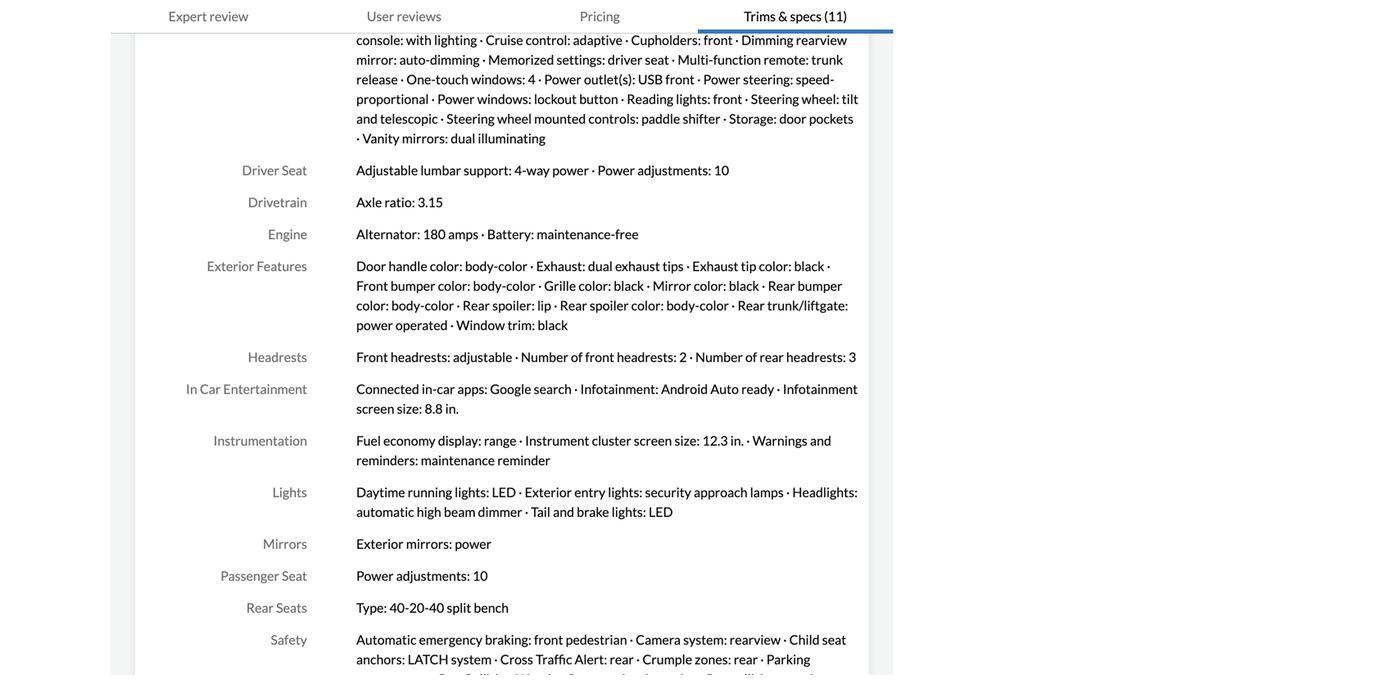 Task type: describe. For each thing, give the bounding box(es) containing it.
1 headrests: from the left
[[391, 349, 451, 365]]

2 front from the top
[[356, 349, 388, 365]]

body- down the mirror
[[667, 297, 700, 313]]

apps:
[[458, 381, 488, 397]]

one-
[[407, 71, 436, 87]]

exhaust
[[615, 258, 660, 274]]

features for exterior features
[[257, 258, 307, 274]]

black up trunk/liftgate:
[[794, 258, 825, 274]]

range
[[484, 433, 517, 449]]

telescopic
[[380, 111, 438, 127]]

multi-
[[678, 52, 713, 68]]

body- up "spoiler:"
[[473, 278, 506, 294]]

grille
[[544, 278, 576, 294]]

engine
[[268, 226, 307, 242]]

system:
[[683, 632, 727, 648]]

button
[[579, 91, 618, 107]]

google
[[490, 381, 531, 397]]

size: inside connected in-car apps: google search · infotainment: android auto ready · infotainment screen size: 8.8 in.
[[397, 401, 422, 417]]

touch
[[436, 71, 469, 87]]

power down the function
[[704, 71, 741, 87]]

40-
[[390, 600, 409, 616]]

type: 40-20-40 split bench
[[356, 600, 509, 616]]

in. inside fuel economy display: range · instrument cluster screen size: 12.3 in. · warnings and reminders: maintenance reminder
[[731, 433, 744, 449]]

settings:
[[557, 52, 605, 68]]

1 pre- from the left
[[439, 671, 464, 675]]

window
[[457, 317, 505, 333]]

2 of from the left
[[746, 349, 757, 365]]

with
[[406, 32, 432, 48]]

expert
[[169, 8, 207, 24]]

rear up collision
[[734, 651, 758, 667]]

ratio:
[[385, 194, 415, 210]]

alert:
[[575, 651, 607, 667]]

1 horizontal spatial steering
[[751, 91, 799, 107]]

wheel
[[497, 111, 532, 127]]

power up 'lockout'
[[544, 71, 582, 87]]

power down touch at the left of the page
[[438, 91, 475, 107]]

2 horizontal spatial power
[[552, 162, 589, 178]]

entry
[[575, 484, 606, 500]]

1 number from the left
[[521, 349, 569, 365]]

rearview inside adaptive stop and go cruise control: semi-automatic · assist handle: front · center console: with lighting · cruise control: adaptive · cupholders: front · dimming rearview mirror: auto-dimming · memorized settings: driver seat · multi-function remote: trunk release · one-touch windows: 4 · power outlet(s): usb front · power steering: speed- proportional · power windows: lockout button · reading lights: front · steering wheel: tilt and telescopic · steering wheel mounted controls: paddle shifter · storage: door pockets · vanity mirrors: dual illuminating
[[796, 32, 847, 48]]

front up storage:
[[713, 91, 743, 107]]

2 bumper from the left
[[798, 278, 843, 294]]

collision
[[464, 671, 513, 675]]

adaptive
[[573, 32, 623, 48]]

instrumentation
[[214, 433, 307, 449]]

power inside door handle color: body-color · exhaust: dual exhaust tips · exhaust tip color: black · front bumper color: body-color · grille color: black · mirror color: black · rear bumper color: body-color · rear spoiler: lip · rear spoiler color: body-color · rear trunk/liftgate: power operated · window trim: black
[[356, 317, 393, 333]]

door handle color: body-color · exhaust: dual exhaust tips · exhaust tip color: black · front bumper color: body-color · grille color: black · mirror color: black · rear bumper color: body-color · rear spoiler: lip · rear spoiler color: body-color · rear trunk/liftgate: power operated · window trim: black
[[356, 258, 849, 333]]

adjustable lumbar support: 4-way power · power adjustments: 10
[[356, 162, 729, 178]]

1 vertical spatial steering
[[447, 111, 495, 127]]

0 vertical spatial control:
[[516, 12, 561, 28]]

split
[[447, 600, 471, 616]]

rear down the grille
[[560, 297, 587, 313]]

tail
[[531, 504, 551, 520]]

pockets
[[809, 111, 854, 127]]

release
[[356, 71, 398, 87]]

crumple
[[643, 651, 692, 667]]

shifter
[[683, 111, 721, 127]]

tip
[[741, 258, 757, 274]]

in car entertainment
[[186, 381, 307, 397]]

bench
[[474, 600, 509, 616]]

specs
[[790, 8, 822, 24]]

2 pre- from the left
[[706, 671, 731, 675]]

power down controls:
[[598, 162, 635, 178]]

safety
[[271, 632, 307, 648]]

3 headrests: from the left
[[787, 349, 846, 365]]

axle
[[356, 194, 382, 210]]

assist
[[661, 12, 695, 28]]

tips
[[663, 258, 684, 274]]

battery:
[[487, 226, 534, 242]]

rear up ready
[[760, 349, 784, 365]]

1 horizontal spatial led
[[649, 504, 673, 520]]

automatic emergency braking: front pedestrian · camera system: rearview · child seat anchors: latch system · cross traffic alert: rear · crumple zones: rear · parking sensors: rear · pre-collision warning system: visual warning · pre-collision warni
[[356, 632, 847, 675]]

reminders:
[[356, 452, 418, 468]]

1 of from the left
[[571, 349, 583, 365]]

4-
[[515, 162, 527, 178]]

in
[[186, 381, 197, 397]]

front down handle:
[[704, 32, 733, 48]]

sensors:
[[356, 671, 404, 675]]

zones:
[[695, 651, 732, 667]]

pricing tab
[[502, 0, 698, 34]]

screen inside fuel economy display: range · instrument cluster screen size: 12.3 in. · warnings and reminders: maintenance reminder
[[634, 433, 672, 449]]

storage:
[[729, 111, 777, 127]]

lights
[[273, 484, 307, 500]]

trims
[[744, 8, 776, 24]]

car
[[437, 381, 455, 397]]

seat inside the automatic emergency braking: front pedestrian · camera system: rearview · child seat anchors: latch system · cross traffic alert: rear · crumple zones: rear · parking sensors: rear · pre-collision warning system: visual warning · pre-collision warni
[[822, 632, 847, 648]]

front down multi-
[[666, 71, 695, 87]]

door
[[356, 258, 386, 274]]

handle
[[389, 258, 427, 274]]

dimming
[[742, 32, 794, 48]]

headlights:
[[793, 484, 858, 500]]

and inside fuel economy display: range · instrument cluster screen size: 12.3 in. · warnings and reminders: maintenance reminder
[[810, 433, 832, 449]]

and up vanity
[[356, 111, 378, 127]]

vanity
[[363, 130, 400, 146]]

dimmer
[[478, 504, 523, 520]]

fuel economy display: range · instrument cluster screen size: 12.3 in. · warnings and reminders: maintenance reminder
[[356, 433, 832, 468]]

pricing
[[580, 8, 620, 24]]

lumbar
[[421, 162, 461, 178]]

warning
[[516, 671, 565, 675]]

child
[[790, 632, 820, 648]]

black down tip
[[729, 278, 760, 294]]

auto
[[711, 381, 739, 397]]

review
[[210, 8, 249, 24]]

convenience
[[180, 12, 254, 28]]

connected
[[356, 381, 419, 397]]

in-
[[422, 381, 437, 397]]

rear up window
[[463, 297, 490, 313]]

warning
[[651, 671, 698, 675]]

1 vertical spatial control:
[[526, 32, 571, 48]]

lip
[[537, 297, 551, 313]]

console:
[[356, 32, 404, 48]]

rear down latch
[[406, 671, 430, 675]]

drivetrain
[[248, 194, 307, 210]]

4
[[528, 71, 536, 87]]

rear up trunk/liftgate:
[[768, 278, 795, 294]]

reviews
[[397, 8, 442, 24]]

exterior mirrors: power
[[356, 536, 492, 552]]

convenience features
[[180, 12, 307, 28]]

front up dimming
[[742, 12, 772, 28]]

outlet(s):
[[584, 71, 636, 87]]

semi-
[[563, 12, 594, 28]]

remote:
[[764, 52, 809, 68]]



Task type: vqa. For each thing, say whether or not it's contained in the screenshot.


Task type: locate. For each thing, give the bounding box(es) containing it.
front inside the automatic emergency braking: front pedestrian · camera system: rearview · child seat anchors: latch system · cross traffic alert: rear · crumple zones: rear · parking sensors: rear · pre-collision warning system: visual warning · pre-collision warni
[[534, 632, 563, 648]]

seat right child
[[822, 632, 847, 648]]

mirror:
[[356, 52, 397, 68]]

in. right 12.3
[[731, 433, 744, 449]]

features right review
[[257, 12, 307, 28]]

trims & specs (11)
[[744, 8, 847, 24]]

0 horizontal spatial in.
[[445, 401, 459, 417]]

0 vertical spatial front
[[356, 278, 388, 294]]

0 horizontal spatial size:
[[397, 401, 422, 417]]

pedestrian
[[566, 632, 627, 648]]

user reviews
[[367, 8, 442, 24]]

trims & specs (11) tab
[[698, 0, 894, 34]]

rearview
[[796, 32, 847, 48], [730, 632, 781, 648]]

and inside daytime running lights: led · exterior entry lights: security approach lamps · headlights: automatic high beam dimmer · tail and brake lights: led
[[553, 504, 574, 520]]

2 number from the left
[[696, 349, 743, 365]]

passenger seat
[[221, 568, 307, 584]]

anchors:
[[356, 651, 405, 667]]

color down exhaust
[[700, 297, 729, 313]]

bumper up trunk/liftgate:
[[798, 278, 843, 294]]

2
[[679, 349, 687, 365]]

size: inside fuel economy display: range · instrument cluster screen size: 12.3 in. · warnings and reminders: maintenance reminder
[[675, 433, 700, 449]]

emergency
[[419, 632, 483, 648]]

tab list
[[111, 0, 894, 34]]

color up the operated
[[425, 297, 454, 313]]

lighting
[[434, 32, 477, 48]]

1 horizontal spatial seat
[[822, 632, 847, 648]]

front inside door handle color: body-color · exhaust: dual exhaust tips · exhaust tip color: black · front bumper color: body-color · grille color: black · mirror color: black · rear bumper color: body-color · rear spoiler: lip · rear spoiler color: body-color · rear trunk/liftgate: power operated · window trim: black
[[356, 278, 388, 294]]

collision
[[731, 671, 778, 675]]

daytime running lights: led · exterior entry lights: security approach lamps · headlights: automatic high beam dimmer · tail and brake lights: led
[[356, 484, 858, 520]]

10 up bench
[[473, 568, 488, 584]]

type:
[[356, 600, 387, 616]]

0 horizontal spatial headrests:
[[391, 349, 451, 365]]

control: up memorized
[[526, 32, 571, 48]]

rear down tip
[[738, 297, 765, 313]]

2 horizontal spatial headrests:
[[787, 349, 846, 365]]

seat for passenger seat
[[282, 568, 307, 584]]

automatic down daytime
[[356, 504, 414, 520]]

0 vertical spatial dual
[[451, 130, 476, 146]]

rearview inside the automatic emergency braking: front pedestrian · camera system: rearview · child seat anchors: latch system · cross traffic alert: rear · crumple zones: rear · parking sensors: rear · pre-collision warning system: visual warning · pre-collision warni
[[730, 632, 781, 648]]

1 horizontal spatial power
[[455, 536, 492, 552]]

8.8
[[425, 401, 443, 417]]

pre- down zones:
[[706, 671, 731, 675]]

expert review tab
[[111, 0, 306, 34]]

pre- down system at the bottom left of page
[[439, 671, 464, 675]]

2 horizontal spatial exterior
[[525, 484, 572, 500]]

0 vertical spatial 10
[[714, 162, 729, 178]]

adjustments:
[[638, 162, 712, 178], [396, 568, 470, 584]]

rear left seats at the left of page
[[246, 600, 274, 616]]

0 vertical spatial seat
[[282, 162, 307, 178]]

1 vertical spatial windows:
[[477, 91, 532, 107]]

exterior down daytime
[[356, 536, 404, 552]]

front up connected
[[356, 349, 388, 365]]

1 horizontal spatial screen
[[634, 433, 672, 449]]

1 horizontal spatial headrests:
[[617, 349, 677, 365]]

user
[[367, 8, 394, 24]]

1 vertical spatial screen
[[634, 433, 672, 449]]

1 vertical spatial size:
[[675, 433, 700, 449]]

0 horizontal spatial power
[[356, 317, 393, 333]]

usb
[[638, 71, 663, 87]]

0 vertical spatial rearview
[[796, 32, 847, 48]]

0 horizontal spatial rearview
[[730, 632, 781, 648]]

body- up the operated
[[392, 297, 425, 313]]

1 vertical spatial front
[[356, 349, 388, 365]]

screen down connected
[[356, 401, 395, 417]]

user reviews tab
[[306, 0, 502, 34]]

2 vertical spatial power
[[455, 536, 492, 552]]

1 bumper from the left
[[391, 278, 436, 294]]

trunk/liftgate:
[[768, 297, 849, 313]]

1 horizontal spatial exterior
[[356, 536, 404, 552]]

in. right 8.8
[[445, 401, 459, 417]]

lights: up the shifter
[[676, 91, 711, 107]]

color: right tip
[[759, 258, 792, 274]]

automatic inside adaptive stop and go cruise control: semi-automatic · assist handle: front · center console: with lighting · cruise control: adaptive · cupholders: front · dimming rearview mirror: auto-dimming · memorized settings: driver seat · multi-function remote: trunk release · one-touch windows: 4 · power outlet(s): usb front · power steering: speed- proportional · power windows: lockout button · reading lights: front · steering wheel: tilt and telescopic · steering wheel mounted controls: paddle shifter · storage: door pockets · vanity mirrors: dual illuminating
[[594, 12, 652, 28]]

car
[[200, 381, 221, 397]]

1 horizontal spatial in.
[[731, 433, 744, 449]]

1 horizontal spatial of
[[746, 349, 757, 365]]

0 vertical spatial windows:
[[471, 71, 526, 87]]

automatic inside daytime running lights: led · exterior entry lights: security approach lamps · headlights: automatic high beam dimmer · tail and brake lights: led
[[356, 504, 414, 520]]

entertainment
[[223, 381, 307, 397]]

0 vertical spatial size:
[[397, 401, 422, 417]]

brake
[[577, 504, 609, 520]]

headrests: up infotainment
[[787, 349, 846, 365]]

steering:
[[743, 71, 794, 87]]

bumper down handle at the left of the page
[[391, 278, 436, 294]]

proportional
[[356, 91, 429, 107]]

exterior for exterior mirrors: power
[[356, 536, 404, 552]]

front down door
[[356, 278, 388, 294]]

color:
[[430, 258, 463, 274], [759, 258, 792, 274], [438, 278, 471, 294], [579, 278, 611, 294], [694, 278, 727, 294], [356, 297, 389, 313], [631, 297, 664, 313]]

system
[[451, 651, 492, 667]]

tilt
[[842, 91, 859, 107]]

1 horizontal spatial automatic
[[594, 12, 652, 28]]

body- down the "alternator: 180 amps · battery: maintenance-free"
[[465, 258, 498, 274]]

color down battery:
[[498, 258, 528, 274]]

way
[[527, 162, 550, 178]]

and left go
[[438, 12, 460, 28]]

exterior down the drivetrain
[[207, 258, 254, 274]]

center
[[780, 12, 820, 28]]

0 vertical spatial screen
[[356, 401, 395, 417]]

adaptive stop and go cruise control: semi-automatic · assist handle: front · center console: with lighting · cruise control: adaptive · cupholders: front · dimming rearview mirror: auto-dimming · memorized settings: driver seat · multi-function remote: trunk release · one-touch windows: 4 · power outlet(s): usb front · power steering: speed- proportional · power windows: lockout button · reading lights: front · steering wheel: tilt and telescopic · steering wheel mounted controls: paddle shifter · storage: door pockets · vanity mirrors: dual illuminating
[[356, 12, 859, 146]]

color: down exhaust
[[694, 278, 727, 294]]

color: down "180"
[[430, 258, 463, 274]]

rear up visual
[[610, 651, 634, 667]]

exhaust
[[693, 258, 739, 274]]

automatic up "adaptive"
[[594, 12, 652, 28]]

reminder
[[498, 452, 551, 468]]

mirrors: down telescopic
[[402, 130, 448, 146]]

of up ready
[[746, 349, 757, 365]]

seat up the usb
[[645, 52, 669, 68]]

of
[[571, 349, 583, 365], [746, 349, 757, 365]]

memorized
[[488, 52, 554, 68]]

dual left exhaust
[[588, 258, 613, 274]]

dual inside door handle color: body-color · exhaust: dual exhaust tips · exhaust tip color: black · front bumper color: body-color · grille color: black · mirror color: black · rear bumper color: body-color · rear spoiler: lip · rear spoiler color: body-color · rear trunk/liftgate: power operated · window trim: black
[[588, 258, 613, 274]]

0 horizontal spatial pre-
[[439, 671, 464, 675]]

windows:
[[471, 71, 526, 87], [477, 91, 532, 107]]

steering
[[751, 91, 799, 107], [447, 111, 495, 127]]

0 horizontal spatial of
[[571, 349, 583, 365]]

adaptive
[[356, 12, 408, 28]]

1 vertical spatial 10
[[473, 568, 488, 584]]

running
[[408, 484, 452, 500]]

operated
[[396, 317, 448, 333]]

0 horizontal spatial number
[[521, 349, 569, 365]]

steering down steering:
[[751, 91, 799, 107]]

search
[[534, 381, 572, 397]]

front headrests: adjustable · number of front headrests: 2 · number of rear headrests: 3
[[356, 349, 857, 365]]

0 horizontal spatial bumper
[[391, 278, 436, 294]]

0 horizontal spatial led
[[492, 484, 516, 500]]

and right tail
[[553, 504, 574, 520]]

seat for driver seat
[[282, 162, 307, 178]]

maintenance-
[[537, 226, 616, 242]]

0 horizontal spatial steering
[[447, 111, 495, 127]]

0 vertical spatial adjustments:
[[638, 162, 712, 178]]

dual inside adaptive stop and go cruise control: semi-automatic · assist handle: front · center console: with lighting · cruise control: adaptive · cupholders: front · dimming rearview mirror: auto-dimming · memorized settings: driver seat · multi-function remote: trunk release · one-touch windows: 4 · power outlet(s): usb front · power steering: speed- proportional · power windows: lockout button · reading lights: front · steering wheel: tilt and telescopic · steering wheel mounted controls: paddle shifter · storage: door pockets · vanity mirrors: dual illuminating
[[451, 130, 476, 146]]

tab list containing expert review
[[111, 0, 894, 34]]

mirrors: down the "high"
[[406, 536, 452, 552]]

dual up lumbar
[[451, 130, 476, 146]]

number
[[521, 349, 569, 365], [696, 349, 743, 365]]

latch
[[408, 651, 449, 667]]

1 horizontal spatial 10
[[714, 162, 729, 178]]

1 horizontal spatial size:
[[675, 433, 700, 449]]

lights: right brake
[[612, 504, 646, 520]]

1 features from the top
[[257, 12, 307, 28]]

handle:
[[698, 12, 740, 28]]

black
[[794, 258, 825, 274], [614, 278, 644, 294], [729, 278, 760, 294], [538, 317, 568, 333]]

rear
[[768, 278, 795, 294], [463, 297, 490, 313], [560, 297, 587, 313], [738, 297, 765, 313], [246, 600, 274, 616]]

black down 'lip'
[[538, 317, 568, 333]]

rear seats
[[246, 600, 307, 616]]

control: up "cruise"
[[516, 12, 561, 28]]

1 vertical spatial automatic
[[356, 504, 414, 520]]

color: down door
[[356, 297, 389, 313]]

lights: up beam
[[455, 484, 489, 500]]

android
[[661, 381, 708, 397]]

spoiler:
[[493, 297, 535, 313]]

0 vertical spatial exterior
[[207, 258, 254, 274]]

size:
[[397, 401, 422, 417], [675, 433, 700, 449]]

0 vertical spatial automatic
[[594, 12, 652, 28]]

1 vertical spatial features
[[257, 258, 307, 274]]

steering down touch at the left of the page
[[447, 111, 495, 127]]

1 front from the top
[[356, 278, 388, 294]]

windows: down memorized
[[471, 71, 526, 87]]

1 horizontal spatial adjustments:
[[638, 162, 712, 178]]

front up traffic
[[534, 632, 563, 648]]

and right warnings
[[810, 433, 832, 449]]

1 horizontal spatial number
[[696, 349, 743, 365]]

color: up window
[[438, 278, 471, 294]]

·
[[655, 12, 658, 28], [774, 12, 778, 28], [480, 32, 483, 48], [625, 32, 629, 48], [736, 32, 739, 48], [482, 52, 486, 68], [672, 52, 675, 68], [401, 71, 404, 87], [538, 71, 542, 87], [697, 71, 701, 87], [431, 91, 435, 107], [621, 91, 625, 107], [745, 91, 749, 107], [441, 111, 444, 127], [723, 111, 727, 127], [356, 130, 360, 146], [592, 162, 595, 178], [481, 226, 485, 242], [530, 258, 534, 274], [687, 258, 690, 274], [827, 258, 831, 274], [538, 278, 542, 294], [647, 278, 650, 294], [762, 278, 766, 294], [457, 297, 460, 313], [554, 297, 558, 313], [732, 297, 735, 313], [450, 317, 454, 333], [515, 349, 519, 365], [690, 349, 693, 365], [574, 381, 578, 397], [777, 381, 781, 397], [519, 433, 523, 449], [747, 433, 750, 449], [519, 484, 522, 500], [787, 484, 790, 500], [525, 504, 529, 520], [630, 632, 633, 648], [784, 632, 787, 648], [494, 651, 498, 667], [637, 651, 640, 667], [761, 651, 764, 667], [433, 671, 436, 675], [700, 671, 704, 675]]

0 horizontal spatial 10
[[473, 568, 488, 584]]

seat up seats at the left of page
[[282, 568, 307, 584]]

controls:
[[589, 111, 639, 127]]

1 seat from the top
[[282, 162, 307, 178]]

traffic
[[536, 651, 572, 667]]

2 headrests: from the left
[[617, 349, 677, 365]]

1 vertical spatial seat
[[822, 632, 847, 648]]

1 vertical spatial dual
[[588, 258, 613, 274]]

driver
[[242, 162, 279, 178]]

wheel:
[[802, 91, 840, 107]]

number up auto
[[696, 349, 743, 365]]

0 vertical spatial seat
[[645, 52, 669, 68]]

power right way
[[552, 162, 589, 178]]

0 vertical spatial led
[[492, 484, 516, 500]]

door
[[780, 111, 807, 127]]

0 horizontal spatial dual
[[451, 130, 476, 146]]

instrument
[[525, 433, 590, 449]]

1 horizontal spatial bumper
[[798, 278, 843, 294]]

screen inside connected in-car apps: google search · infotainment: android auto ready · infotainment screen size: 8.8 in.
[[356, 401, 395, 417]]

black down exhaust
[[614, 278, 644, 294]]

seat inside adaptive stop and go cruise control: semi-automatic · assist handle: front · center console: with lighting · cruise control: adaptive · cupholders: front · dimming rearview mirror: auto-dimming · memorized settings: driver seat · multi-function remote: trunk release · one-touch windows: 4 · power outlet(s): usb front · power steering: speed- proportional · power windows: lockout button · reading lights: front · steering wheel: tilt and telescopic · steering wheel mounted controls: paddle shifter · storage: door pockets · vanity mirrors: dual illuminating
[[645, 52, 669, 68]]

features for convenience features
[[257, 12, 307, 28]]

0 horizontal spatial adjustments:
[[396, 568, 470, 584]]

adjustments: down paddle
[[638, 162, 712, 178]]

color: down the mirror
[[631, 297, 664, 313]]

screen right cluster
[[634, 433, 672, 449]]

2 seat from the top
[[282, 568, 307, 584]]

1 horizontal spatial dual
[[588, 258, 613, 274]]

1 vertical spatial mirrors:
[[406, 536, 452, 552]]

alternator:
[[356, 226, 420, 242]]

rearview up trunk
[[796, 32, 847, 48]]

rearview up collision
[[730, 632, 781, 648]]

cruise
[[486, 32, 523, 48]]

camera
[[636, 632, 681, 648]]

cross
[[500, 651, 533, 667]]

1 vertical spatial exterior
[[525, 484, 572, 500]]

exterior for exterior features
[[207, 258, 254, 274]]

10
[[714, 162, 729, 178], [473, 568, 488, 584]]

front up infotainment:
[[585, 349, 615, 365]]

infotainment
[[783, 381, 858, 397]]

power
[[552, 162, 589, 178], [356, 317, 393, 333], [455, 536, 492, 552]]

number up search
[[521, 349, 569, 365]]

10 down the shifter
[[714, 162, 729, 178]]

led down 'security'
[[649, 504, 673, 520]]

spoiler
[[590, 297, 629, 313]]

power adjustments: 10
[[356, 568, 488, 584]]

0 vertical spatial in.
[[445, 401, 459, 417]]

1 horizontal spatial rearview
[[796, 32, 847, 48]]

adjustable
[[453, 349, 513, 365]]

0 horizontal spatial screen
[[356, 401, 395, 417]]

function
[[713, 52, 761, 68]]

0 horizontal spatial automatic
[[356, 504, 414, 520]]

power left the operated
[[356, 317, 393, 333]]

windows: up wheel
[[477, 91, 532, 107]]

seat right driver
[[282, 162, 307, 178]]

1 vertical spatial led
[[649, 504, 673, 520]]

speed-
[[796, 71, 835, 87]]

adjustments: up type: 40-20-40 split bench
[[396, 568, 470, 584]]

power up type:
[[356, 568, 394, 584]]

color up "spoiler:"
[[506, 278, 536, 294]]

2 features from the top
[[257, 258, 307, 274]]

color: up spoiler
[[579, 278, 611, 294]]

lights: inside adaptive stop and go cruise control: semi-automatic · assist handle: front · center console: with lighting · cruise control: adaptive · cupholders: front · dimming rearview mirror: auto-dimming · memorized settings: driver seat · multi-function remote: trunk release · one-touch windows: 4 · power outlet(s): usb front · power steering: speed- proportional · power windows: lockout button · reading lights: front · steering wheel: tilt and telescopic · steering wheel mounted controls: paddle shifter · storage: door pockets · vanity mirrors: dual illuminating
[[676, 91, 711, 107]]

1 vertical spatial in.
[[731, 433, 744, 449]]

12.3
[[703, 433, 728, 449]]

features down engine
[[257, 258, 307, 274]]

in. inside connected in-car apps: google search · infotainment: android auto ready · infotainment screen size: 8.8 in.
[[445, 401, 459, 417]]

dual
[[451, 130, 476, 146], [588, 258, 613, 274]]

0 vertical spatial features
[[257, 12, 307, 28]]

1 horizontal spatial pre-
[[706, 671, 731, 675]]

0 vertical spatial steering
[[751, 91, 799, 107]]

size: left 8.8
[[397, 401, 422, 417]]

headrests: down the operated
[[391, 349, 451, 365]]

0 vertical spatial power
[[552, 162, 589, 178]]

reading
[[627, 91, 674, 107]]

automatic
[[594, 12, 652, 28], [356, 504, 414, 520]]

led up dimmer in the bottom of the page
[[492, 484, 516, 500]]

1 vertical spatial seat
[[282, 568, 307, 584]]

screen
[[356, 401, 395, 417], [634, 433, 672, 449]]

power down beam
[[455, 536, 492, 552]]

mirrors
[[263, 536, 307, 552]]

2 vertical spatial exterior
[[356, 536, 404, 552]]

of up search
[[571, 349, 583, 365]]

1 vertical spatial rearview
[[730, 632, 781, 648]]

mirrors: inside adaptive stop and go cruise control: semi-automatic · assist handle: front · center console: with lighting · cruise control: adaptive · cupholders: front · dimming rearview mirror: auto-dimming · memorized settings: driver seat · multi-function remote: trunk release · one-touch windows: 4 · power outlet(s): usb front · power steering: speed- proportional · power windows: lockout button · reading lights: front · steering wheel: tilt and telescopic · steering wheel mounted controls: paddle shifter · storage: door pockets · vanity mirrors: dual illuminating
[[402, 130, 448, 146]]

size: left 12.3
[[675, 433, 700, 449]]

0 vertical spatial mirrors:
[[402, 130, 448, 146]]

1 vertical spatial power
[[356, 317, 393, 333]]

headrests: left 2
[[617, 349, 677, 365]]

exterior inside daytime running lights: led · exterior entry lights: security approach lamps · headlights: automatic high beam dimmer · tail and brake lights: led
[[525, 484, 572, 500]]

exterior up tail
[[525, 484, 572, 500]]

0 horizontal spatial seat
[[645, 52, 669, 68]]

1 vertical spatial adjustments:
[[396, 568, 470, 584]]

0 horizontal spatial exterior
[[207, 258, 254, 274]]

seats
[[276, 600, 307, 616]]

lights: right the entry
[[608, 484, 643, 500]]

20-
[[409, 600, 429, 616]]



